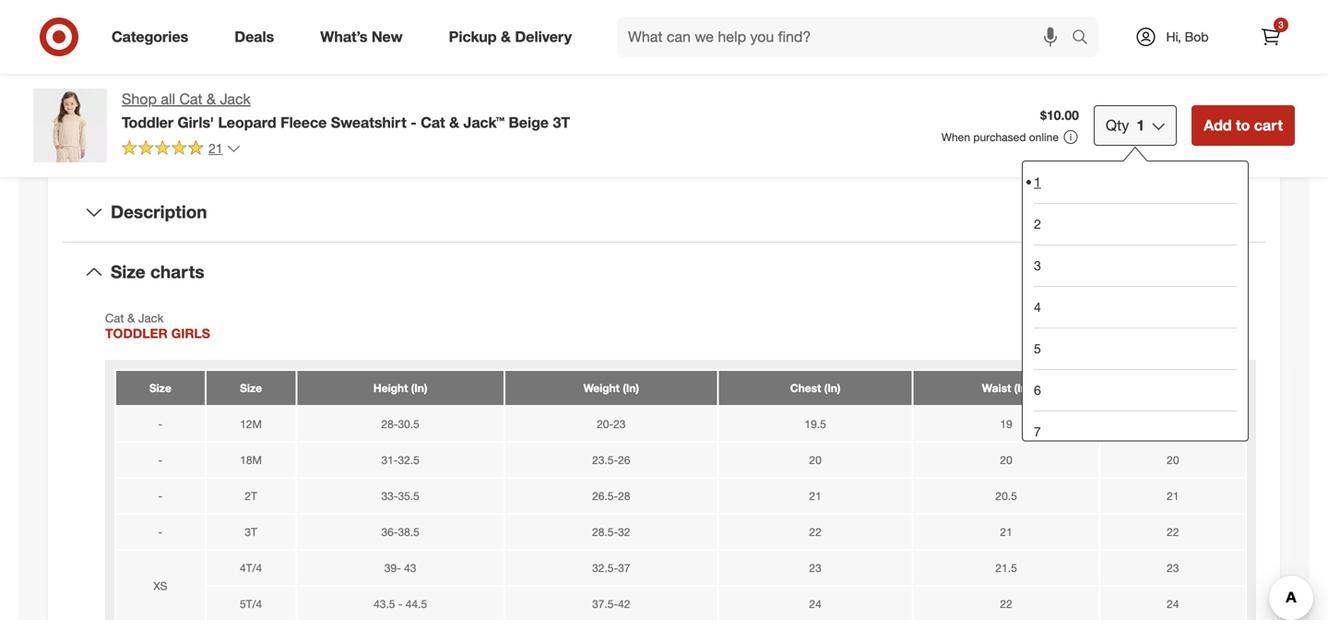 Task type: describe. For each thing, give the bounding box(es) containing it.
jack
[[220, 90, 251, 108]]

image of toddler girls' leopard fleece sweatshirt - cat & jack™ beige 3t image
[[33, 89, 107, 162]]

delivery
[[515, 28, 572, 46]]

1 vertical spatial 3 link
[[1035, 245, 1238, 286]]

1 link
[[1035, 161, 1238, 203]]

description
[[111, 201, 207, 223]]

hi, bob
[[1167, 29, 1209, 45]]

1 2 3 4 5 6 7
[[1035, 174, 1042, 440]]

description button
[[63, 183, 1266, 242]]

3t
[[553, 113, 570, 131]]

cart
[[1255, 116, 1284, 134]]

4
[[1035, 299, 1042, 315]]

7 link
[[1035, 411, 1238, 452]]

categories link
[[96, 17, 212, 57]]

what's new
[[320, 28, 403, 46]]

add to cart button
[[1192, 105, 1296, 146]]

all
[[161, 90, 175, 108]]

$10.00
[[1041, 107, 1080, 123]]

6 link
[[1035, 369, 1238, 411]]

2 link
[[1035, 203, 1238, 245]]

fleece
[[281, 113, 327, 131]]

hi,
[[1167, 29, 1182, 45]]

add
[[1204, 116, 1232, 134]]

-
[[411, 113, 417, 131]]

0 horizontal spatial 1
[[1035, 174, 1042, 190]]

1 horizontal spatial 3
[[1279, 19, 1284, 30]]

0 horizontal spatial cat
[[179, 90, 203, 108]]

What can we help you find? suggestions appear below search field
[[617, 17, 1077, 57]]

size charts
[[111, 261, 204, 282]]

size charts button
[[63, 243, 1266, 302]]

charts
[[150, 261, 204, 282]]

what's
[[320, 28, 368, 46]]

pickup & delivery
[[449, 28, 572, 46]]



Task type: vqa. For each thing, say whether or not it's contained in the screenshot.
Hollywood Galaxy on the top left of the page
no



Task type: locate. For each thing, give the bounding box(es) containing it.
2 vertical spatial &
[[449, 113, 460, 131]]

advertisement region
[[687, 0, 1296, 47]]

3
[[1279, 19, 1284, 30], [1035, 257, 1042, 274]]

5 link
[[1035, 328, 1238, 369]]

2 horizontal spatial &
[[501, 28, 511, 46]]

0 horizontal spatial 3
[[1035, 257, 1042, 274]]

bob
[[1185, 29, 1209, 45]]

4 link
[[1035, 286, 1238, 328]]

pickup
[[449, 28, 497, 46]]

deals link
[[219, 17, 297, 57]]

jack™
[[464, 113, 505, 131]]

0 horizontal spatial &
[[207, 90, 216, 108]]

5
[[1035, 341, 1042, 357]]

when
[[942, 130, 971, 144]]

qty
[[1106, 116, 1130, 134]]

cat right -
[[421, 113, 445, 131]]

7
[[1035, 424, 1042, 440]]

& inside the "pickup & delivery" link
[[501, 28, 511, 46]]

1 horizontal spatial 3 link
[[1251, 17, 1292, 57]]

1 vertical spatial 1
[[1035, 174, 1042, 190]]

& right the 'pickup'
[[501, 28, 511, 46]]

3 link right the bob
[[1251, 17, 1292, 57]]

size
[[111, 261, 146, 282]]

0 vertical spatial 3
[[1279, 19, 1284, 30]]

1 horizontal spatial 1
[[1137, 116, 1145, 134]]

1 horizontal spatial &
[[449, 113, 460, 131]]

1 right the qty
[[1137, 116, 1145, 134]]

when purchased online
[[942, 130, 1059, 144]]

1 vertical spatial &
[[207, 90, 216, 108]]

21 link
[[122, 139, 241, 160]]

& left "jack™"
[[449, 113, 460, 131]]

6
[[1035, 382, 1042, 398]]

qty 1
[[1106, 116, 1145, 134]]

3 up the 4
[[1035, 257, 1042, 274]]

1 horizontal spatial cat
[[421, 113, 445, 131]]

shop all cat & jack toddler girls' leopard fleece sweatshirt - cat & jack™ beige 3t
[[122, 90, 570, 131]]

1 up 2
[[1035, 174, 1042, 190]]

&
[[501, 28, 511, 46], [207, 90, 216, 108], [449, 113, 460, 131]]

3 right the bob
[[1279, 19, 1284, 30]]

1 vertical spatial cat
[[421, 113, 445, 131]]

new
[[372, 28, 403, 46]]

1 vertical spatial 3
[[1035, 257, 1042, 274]]

girls'
[[178, 113, 214, 131]]

cat right the all
[[179, 90, 203, 108]]

0 horizontal spatial 3 link
[[1035, 245, 1238, 286]]

0 vertical spatial 3 link
[[1251, 17, 1292, 57]]

pickup & delivery link
[[433, 17, 595, 57]]

0 vertical spatial 1
[[1137, 116, 1145, 134]]

purchased
[[974, 130, 1027, 144]]

what's new link
[[305, 17, 426, 57]]

0 vertical spatial cat
[[179, 90, 203, 108]]

add to cart
[[1204, 116, 1284, 134]]

3 link
[[1251, 17, 1292, 57], [1035, 245, 1238, 286]]

3 link down 1 link
[[1035, 245, 1238, 286]]

1
[[1137, 116, 1145, 134], [1035, 174, 1042, 190]]

21
[[209, 140, 223, 156]]

2
[[1035, 216, 1042, 232]]

shop
[[122, 90, 157, 108]]

0 vertical spatial &
[[501, 28, 511, 46]]

search
[[1064, 30, 1108, 48]]

online
[[1030, 130, 1059, 144]]

cat
[[179, 90, 203, 108], [421, 113, 445, 131]]

beige
[[509, 113, 549, 131]]

search button
[[1064, 17, 1108, 61]]

to
[[1237, 116, 1251, 134]]

sweatshirt
[[331, 113, 407, 131]]

categories
[[112, 28, 188, 46]]

deals
[[235, 28, 274, 46]]

toddler
[[122, 113, 174, 131]]

leopard
[[218, 113, 277, 131]]

& left jack
[[207, 90, 216, 108]]



